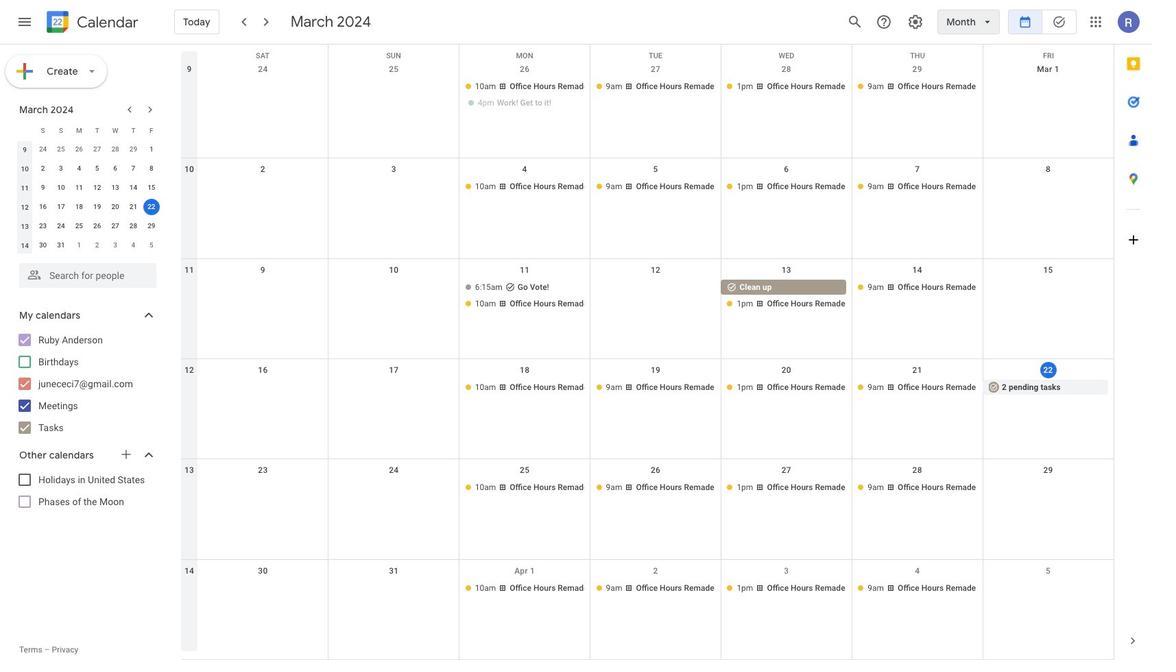 Task type: vqa. For each thing, say whether or not it's contained in the screenshot.
Runnerman
no



Task type: describe. For each thing, give the bounding box(es) containing it.
15 element
[[143, 180, 160, 196]]

3 element
[[53, 161, 69, 177]]

april 2 element
[[89, 237, 105, 254]]

other calendars list
[[3, 469, 170, 513]]

february 24 element
[[35, 141, 51, 158]]

heading inside calendar element
[[74, 14, 138, 31]]

6 element
[[107, 161, 124, 177]]

17 element
[[53, 199, 69, 215]]

my calendars list
[[3, 329, 170, 439]]

Search for people text field
[[27, 263, 148, 288]]

7 element
[[125, 161, 142, 177]]

april 5 element
[[143, 237, 160, 254]]

31 element
[[53, 237, 69, 254]]

28 element
[[125, 218, 142, 235]]

13 element
[[107, 180, 124, 196]]

february 26 element
[[71, 141, 87, 158]]

20 element
[[107, 199, 124, 215]]

27 element
[[107, 218, 124, 235]]



Task type: locate. For each thing, give the bounding box(es) containing it.
tab list
[[1115, 45, 1152, 622]]

february 29 element
[[125, 141, 142, 158]]

grid
[[181, 45, 1114, 661]]

16 element
[[35, 199, 51, 215]]

14 element
[[125, 180, 142, 196]]

5 element
[[89, 161, 105, 177]]

25 element
[[71, 218, 87, 235]]

None search field
[[0, 258, 170, 288]]

april 1 element
[[71, 237, 87, 254]]

23 element
[[35, 218, 51, 235]]

11 element
[[71, 180, 87, 196]]

march 2024 grid
[[13, 121, 161, 255]]

add other calendars image
[[119, 448, 133, 462]]

april 4 element
[[125, 237, 142, 254]]

row group inside march 2024 grid
[[16, 140, 161, 255]]

2 element
[[35, 161, 51, 177]]

february 25 element
[[53, 141, 69, 158]]

cell inside row group
[[142, 198, 161, 217]]

1 element
[[143, 141, 160, 158]]

9 element
[[35, 180, 51, 196]]

column header inside march 2024 grid
[[16, 121, 34, 140]]

21 element
[[125, 199, 142, 215]]

cell
[[198, 79, 328, 112], [328, 79, 459, 112], [459, 79, 590, 112], [983, 79, 1114, 112], [198, 179, 328, 196], [328, 179, 459, 196], [983, 179, 1114, 196], [142, 198, 161, 217], [198, 280, 328, 313], [328, 280, 459, 313], [459, 280, 590, 313], [590, 280, 721, 313], [721, 280, 852, 313], [983, 280, 1114, 313], [198, 380, 328, 396], [328, 380, 459, 396], [198, 480, 328, 497], [328, 480, 459, 497], [983, 480, 1114, 497], [198, 581, 328, 597], [328, 581, 459, 597], [983, 581, 1114, 597]]

row
[[181, 45, 1114, 65], [181, 58, 1114, 159], [16, 121, 161, 140], [16, 140, 161, 159], [181, 159, 1114, 259], [16, 159, 161, 178], [16, 178, 161, 198], [16, 198, 161, 217], [16, 217, 161, 236], [16, 236, 161, 255], [181, 259, 1114, 359], [181, 359, 1114, 460], [181, 460, 1114, 560], [181, 560, 1114, 661]]

10 element
[[53, 180, 69, 196]]

26 element
[[89, 218, 105, 235]]

30 element
[[35, 237, 51, 254]]

24 element
[[53, 218, 69, 235]]

calendar element
[[44, 8, 138, 38]]

12 element
[[89, 180, 105, 196]]

19 element
[[89, 199, 105, 215]]

main drawer image
[[16, 14, 33, 30]]

row group
[[16, 140, 161, 255]]

4 element
[[71, 161, 87, 177]]

18 element
[[71, 199, 87, 215]]

february 27 element
[[89, 141, 105, 158]]

settings menu image
[[908, 14, 924, 30]]

22, today element
[[143, 199, 160, 215]]

29 element
[[143, 218, 160, 235]]

heading
[[74, 14, 138, 31]]

february 28 element
[[107, 141, 124, 158]]

april 3 element
[[107, 237, 124, 254]]

8 element
[[143, 161, 160, 177]]

column header
[[16, 121, 34, 140]]



